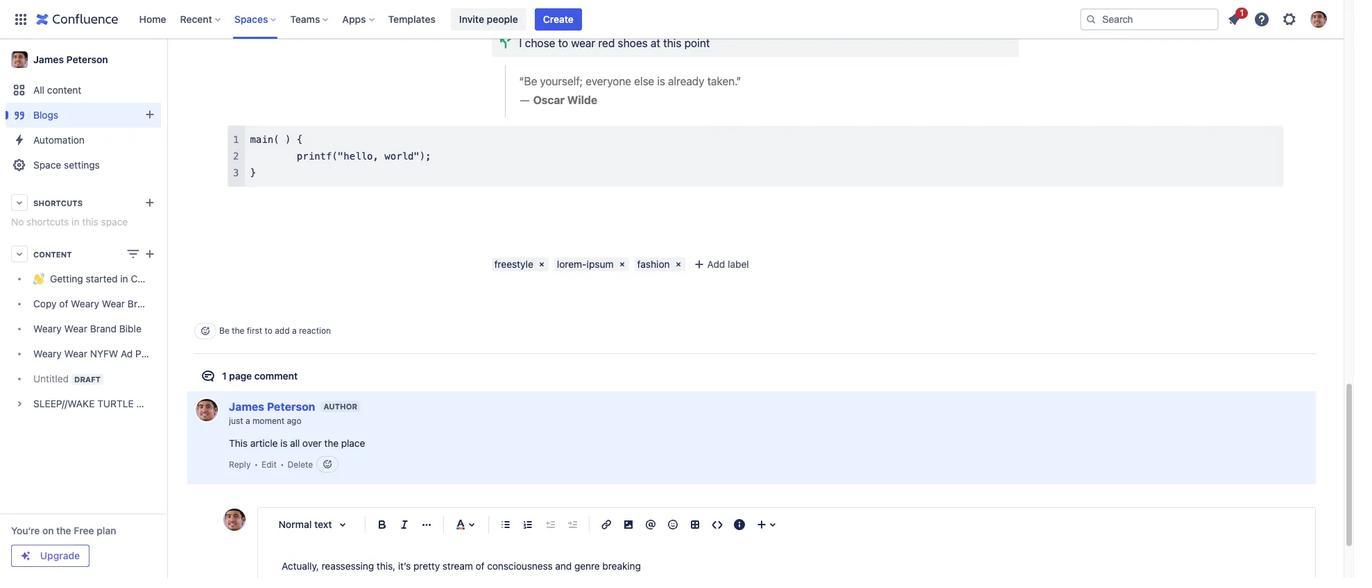 Task type: locate. For each thing, give the bounding box(es) containing it.
printf("hello,
[[297, 150, 379, 161]]

add reaction image left be
[[200, 325, 211, 336]]

ipsum
[[587, 258, 614, 270]]

―
[[519, 94, 530, 106]]

the right 'over'
[[324, 438, 339, 449]]

0 horizontal spatial add reaction image
[[200, 325, 211, 336]]

0 vertical spatial james peterson
[[33, 53, 108, 65]]

wear
[[571, 37, 596, 49]]

1 horizontal spatial a
[[292, 325, 297, 336]]

normal text
[[279, 519, 332, 530]]

clear image right fashion at left top
[[673, 259, 684, 270]]

james peterson link
[[6, 46, 161, 74], [229, 400, 315, 413]]

wear for brand
[[64, 323, 87, 335]]

numbered list ⌘⇧7 image
[[520, 517, 536, 533]]

create
[[543, 13, 574, 25]]

1 horizontal spatial bible
[[157, 298, 179, 310]]

banner
[[0, 0, 1344, 39]]

2 vertical spatial wear
[[64, 348, 87, 360]]

wear inside "link"
[[64, 348, 87, 360]]

1 vertical spatial is
[[280, 438, 288, 449]]

is left the all
[[280, 438, 288, 449]]

templates link
[[384, 8, 440, 30]]

this inside space element
[[82, 216, 98, 228]]

weary up untitled on the bottom of page
[[33, 348, 62, 360]]

peterson up ago
[[267, 400, 315, 413]]

0 horizontal spatial james
[[33, 53, 64, 65]]

0 vertical spatial a
[[292, 325, 297, 336]]

0 horizontal spatial bible
[[119, 323, 141, 335]]

wear down getting started in confluence
[[102, 298, 125, 310]]

home link
[[135, 8, 170, 30]]

content
[[47, 84, 81, 96]]

0 vertical spatial this
[[663, 37, 682, 49]]

peterson inside space element
[[66, 53, 108, 65]]

change view image
[[125, 246, 142, 262]]

all content link
[[6, 78, 161, 103]]

actually,
[[282, 560, 319, 572]]

automation link
[[6, 128, 161, 153]]

1 horizontal spatial clear image
[[673, 259, 684, 270]]

1 vertical spatial add reaction image
[[322, 459, 333, 470]]

bullet list ⌘⇧8 image
[[498, 517, 514, 533]]

no
[[11, 216, 24, 228]]

in inside tree
[[120, 273, 128, 285]]

0 vertical spatial the
[[232, 325, 245, 336]]

outdent ⇧tab image
[[542, 517, 559, 533]]

1 vertical spatial wear
[[64, 323, 87, 335]]

1 horizontal spatial james peterson link
[[229, 400, 315, 413]]

weary wear brand bible link
[[6, 316, 161, 341]]

1 vertical spatial james
[[229, 400, 264, 413]]

copy of weary wear brand bible
[[33, 298, 179, 310]]

wear
[[102, 298, 125, 310], [64, 323, 87, 335], [64, 348, 87, 360]]

james up 'all content'
[[33, 53, 64, 65]]

untitled draft
[[33, 373, 101, 384]]

i chose to wear red shoes at this point
[[519, 37, 710, 49]]

space
[[33, 159, 61, 171]]

free
[[74, 525, 94, 536]]

0 vertical spatial brand
[[128, 298, 154, 310]]

1 vertical spatial 1
[[222, 370, 227, 382]]

printf("hello, world");
[[250, 150, 431, 161]]

1 vertical spatial james peterson
[[229, 400, 315, 413]]

add reaction image inside comment by james peterson comment
[[322, 459, 333, 470]]

peterson inside comment by james peterson comment
[[267, 400, 315, 413]]

0 vertical spatial in
[[72, 216, 79, 228]]

edit
[[262, 459, 277, 470]]

lorem-
[[557, 258, 587, 270]]

weary up weary wear brand bible link
[[71, 298, 99, 310]]

fashion link
[[635, 257, 671, 271]]

0 vertical spatial wear
[[102, 298, 125, 310]]

0 horizontal spatial in
[[72, 216, 79, 228]]

the inside space element
[[56, 525, 71, 536]]

in down shortcuts dropdown button
[[72, 216, 79, 228]]

0 horizontal spatial this
[[82, 216, 98, 228]]

0 horizontal spatial james peterson
[[33, 53, 108, 65]]

yourself;
[[540, 75, 583, 87]]

copy of weary wear brand bible link
[[6, 291, 179, 316]]

clear image right ipsum
[[617, 259, 628, 270]]

1 vertical spatial a
[[246, 416, 250, 426]]

2 vertical spatial the
[[56, 525, 71, 536]]

wear down weary wear brand bible link
[[64, 348, 87, 360]]

more formatting image
[[418, 517, 435, 533]]

1 horizontal spatial is
[[657, 75, 665, 87]]

1 horizontal spatial the
[[232, 325, 245, 336]]

red
[[598, 37, 615, 49]]

1 clear image from the left
[[617, 259, 628, 270]]

1 horizontal spatial of
[[476, 560, 485, 572]]

lorem-ipsum
[[557, 258, 614, 270]]

brand down confluence
[[128, 298, 154, 310]]

clear image for lorem-ipsum
[[617, 259, 628, 270]]

of inside tree
[[59, 298, 68, 310]]

settings
[[64, 159, 100, 171]]

main( ) {
[[250, 134, 303, 145]]

james peterson up content
[[33, 53, 108, 65]]

italic ⌘i image
[[396, 517, 413, 533]]

a right add on the left
[[292, 325, 297, 336]]

push
[[135, 348, 158, 360]]

premium image
[[20, 550, 31, 561]]

0 vertical spatial is
[[657, 75, 665, 87]]

0 vertical spatial 1
[[1240, 7, 1244, 18]]

this down shortcuts dropdown button
[[82, 216, 98, 228]]

of right stream
[[476, 560, 485, 572]]

1
[[1240, 7, 1244, 18], [222, 370, 227, 382]]

1 horizontal spatial to
[[558, 37, 568, 49]]

bible down confluence
[[157, 298, 179, 310]]

no shortcuts in this space
[[11, 216, 128, 228]]

0 horizontal spatial 1
[[222, 370, 227, 382]]

1 vertical spatial the
[[324, 438, 339, 449]]

0 horizontal spatial to
[[265, 325, 273, 336]]

1 left page
[[222, 370, 227, 382]]

to left wear
[[558, 37, 568, 49]]

the
[[232, 325, 245, 336], [324, 438, 339, 449], [56, 525, 71, 536]]

1 vertical spatial of
[[476, 560, 485, 572]]

2 vertical spatial weary
[[33, 348, 62, 360]]

this article is all over the place
[[229, 438, 365, 449]]

the right be
[[232, 325, 245, 336]]

pretty
[[414, 560, 440, 572]]

space element
[[0, 39, 182, 578]]

1 vertical spatial this
[[82, 216, 98, 228]]

link image
[[598, 517, 615, 533]]

normal
[[279, 519, 312, 530]]

getting
[[50, 273, 83, 285]]

add image, video, or file image
[[620, 517, 637, 533]]

page
[[229, 370, 252, 382]]

Add label text field
[[690, 257, 796, 271]]

bible up ad
[[119, 323, 141, 335]]

main(
[[250, 134, 279, 145]]

stream
[[443, 560, 473, 572]]

all
[[290, 438, 300, 449]]

add reaction image
[[200, 325, 211, 336], [322, 459, 333, 470]]

freestyle link
[[492, 257, 535, 271]]

Search field
[[1081, 8, 1219, 30]]

"be yourself; everyone else is already taken." ― oscar wilde
[[519, 75, 741, 106]]

0 horizontal spatial brand
[[90, 323, 117, 335]]

wear up weary wear nyfw ad push "link"
[[64, 323, 87, 335]]

on
[[42, 525, 54, 536]]

blogs link
[[6, 103, 161, 128]]

this,
[[377, 560, 396, 572]]

weary for brand
[[33, 323, 62, 335]]

james peterson inside james peterson link
[[33, 53, 108, 65]]

2 horizontal spatial the
[[324, 438, 339, 449]]

world");
[[385, 150, 431, 161]]

tree inside space element
[[6, 266, 182, 416]]

add reaction image right delete 'link'
[[322, 459, 333, 470]]

of inside text box
[[476, 560, 485, 572]]

0 vertical spatial of
[[59, 298, 68, 310]]

1 horizontal spatial in
[[120, 273, 128, 285]]

0 horizontal spatial of
[[59, 298, 68, 310]]

1 horizontal spatial james peterson
[[229, 400, 315, 413]]

spaces
[[234, 13, 268, 25]]

0 vertical spatial james peterson link
[[6, 46, 161, 74]]

genre
[[575, 560, 600, 572]]

weary down copy
[[33, 323, 62, 335]]

is right else
[[657, 75, 665, 87]]

settings icon image
[[1282, 11, 1298, 27]]

0 horizontal spatial peterson
[[66, 53, 108, 65]]

delete link
[[288, 459, 313, 471]]

is inside comment by james peterson comment
[[280, 438, 288, 449]]

1 vertical spatial james peterson link
[[229, 400, 315, 413]]

0 horizontal spatial a
[[246, 416, 250, 426]]

confluence image
[[36, 11, 118, 27], [36, 11, 118, 27]]

global element
[[8, 0, 1078, 39]]

0 vertical spatial weary
[[71, 298, 99, 310]]

peterson
[[66, 53, 108, 65], [267, 400, 315, 413]]

tree
[[6, 266, 182, 416]]

1 vertical spatial bible
[[119, 323, 141, 335]]

content button
[[6, 242, 161, 266]]

clear image for fashion
[[673, 259, 684, 270]]

plan
[[97, 525, 116, 536]]

this right at
[[663, 37, 682, 49]]

search image
[[1086, 14, 1097, 25]]

normal text button
[[272, 510, 359, 540]]

ad
[[121, 348, 133, 360]]

1 vertical spatial peterson
[[267, 400, 315, 413]]

comment count icon image
[[194, 368, 217, 384]]

copy link to comment image
[[299, 416, 311, 427]]

just a moment ago
[[229, 416, 302, 426]]

the right on
[[56, 525, 71, 536]]

clear image
[[536, 259, 547, 270]]

1 vertical spatial in
[[120, 273, 128, 285]]

a right the just
[[246, 416, 250, 426]]

decision image
[[494, 32, 517, 54]]

emoji image
[[665, 517, 681, 533]]

tree containing getting started in confluence
[[6, 266, 182, 416]]

lorem-ipsum link
[[554, 257, 615, 271]]

weary
[[71, 298, 99, 310], [33, 323, 62, 335], [33, 348, 62, 360]]

to
[[558, 37, 568, 49], [265, 325, 273, 336]]

0 horizontal spatial clear image
[[617, 259, 628, 270]]

of
[[59, 298, 68, 310], [476, 560, 485, 572]]

1 vertical spatial weary
[[33, 323, 62, 335]]

0 vertical spatial to
[[558, 37, 568, 49]]

in right started
[[120, 273, 128, 285]]

weary inside "link"
[[33, 348, 62, 360]]

in for shortcuts
[[72, 216, 79, 228]]

0 vertical spatial peterson
[[66, 53, 108, 65]]

templates
[[388, 13, 436, 25]]

draft
[[74, 375, 101, 384]]

0 vertical spatial james
[[33, 53, 64, 65]]

0 horizontal spatial is
[[280, 438, 288, 449]]

james peterson image
[[223, 509, 246, 531]]

1 horizontal spatial add reaction image
[[322, 459, 333, 470]]

1 vertical spatial brand
[[90, 323, 117, 335]]

this
[[229, 438, 248, 449]]

brand up nyfw
[[90, 323, 117, 335]]

james peterson up moment
[[229, 400, 315, 413]]

2 clear image from the left
[[673, 259, 684, 270]]

1 horizontal spatial peterson
[[267, 400, 315, 413]]

bible
[[157, 298, 179, 310], [119, 323, 141, 335]]

1 horizontal spatial brand
[[128, 298, 154, 310]]

james up the just
[[229, 400, 264, 413]]

peterson up all content "link"
[[66, 53, 108, 65]]

james peterson link up all content "link"
[[6, 46, 161, 74]]

1 horizontal spatial james
[[229, 400, 264, 413]]

james
[[33, 53, 64, 65], [229, 400, 264, 413]]

appswitcher icon image
[[12, 11, 29, 27]]

clear image
[[617, 259, 628, 270], [673, 259, 684, 270]]

james peterson link up moment
[[229, 400, 315, 413]]

untitled
[[33, 373, 69, 384]]

0 horizontal spatial james peterson link
[[6, 46, 161, 74]]

to left add on the left
[[265, 325, 273, 336]]

1 horizontal spatial 1
[[1240, 7, 1244, 18]]

1 left help icon
[[1240, 7, 1244, 18]]

james peterson
[[33, 53, 108, 65], [229, 400, 315, 413]]

0 horizontal spatial the
[[56, 525, 71, 536]]

of right copy
[[59, 298, 68, 310]]



Task type: describe. For each thing, give the bounding box(es) containing it.
getting started in confluence link
[[6, 266, 182, 291]]

bold ⌘b image
[[374, 517, 391, 533]]

people
[[487, 13, 518, 25]]

notification icon image
[[1226, 11, 1243, 27]]

getting started in confluence
[[50, 273, 182, 285]]

invite people button
[[451, 8, 527, 30]]

brand inside weary wear brand bible link
[[90, 323, 117, 335]]

oscar
[[533, 94, 565, 106]]

1 horizontal spatial this
[[663, 37, 682, 49]]

indent tab image
[[564, 517, 581, 533]]

}
[[250, 167, 256, 178]]

james peterson inside comment by james peterson comment
[[229, 400, 315, 413]]

wilde
[[567, 94, 598, 106]]

Main content area, start typing to enter text. text field
[[282, 558, 1292, 575]]

comment
[[254, 370, 298, 382]]

info panel image
[[731, 517, 748, 533]]

weary for nyfw
[[33, 348, 62, 360]]

a inside comment
[[246, 416, 250, 426]]

create link
[[535, 8, 582, 30]]

upgrade
[[40, 550, 80, 561]]

you're on the free plan
[[11, 525, 116, 536]]

0 vertical spatial add reaction image
[[200, 325, 211, 336]]

recent button
[[176, 8, 226, 30]]

weary wear nyfw ad push link
[[6, 341, 161, 366]]

fashion
[[637, 258, 670, 270]]

everyone
[[586, 75, 632, 87]]

edit link
[[262, 459, 277, 471]]

create a blog image
[[142, 106, 158, 123]]

automation
[[33, 134, 85, 146]]

else
[[634, 75, 655, 87]]

moment
[[253, 416, 285, 426]]

be the first to add a reaction
[[219, 325, 331, 336]]

shortcuts button
[[6, 190, 161, 215]]

home
[[139, 13, 166, 25]]

1 for 1 page comment
[[222, 370, 227, 382]]

chose
[[525, 37, 555, 49]]

{
[[297, 134, 303, 145]]

apps button
[[338, 8, 380, 30]]

mention image
[[643, 517, 659, 533]]

code snippet image
[[709, 517, 726, 533]]

text
[[314, 519, 332, 530]]

invite
[[459, 13, 484, 25]]

all content
[[33, 84, 81, 96]]

1 vertical spatial to
[[265, 325, 273, 336]]

delete
[[288, 459, 313, 470]]

teams button
[[286, 8, 334, 30]]

help icon image
[[1254, 11, 1271, 27]]

taken."
[[708, 75, 741, 87]]

upgrade button
[[12, 545, 89, 566]]

blogs
[[33, 109, 58, 121]]

create a page image
[[142, 246, 158, 262]]

wear for nyfw
[[64, 348, 87, 360]]

ago
[[287, 416, 302, 426]]

you're
[[11, 525, 40, 536]]

add shortcut image
[[142, 194, 158, 211]]

)
[[285, 134, 291, 145]]

james inside comment
[[229, 400, 264, 413]]

author
[[324, 402, 358, 411]]

space
[[101, 216, 128, 228]]

table image
[[687, 517, 704, 533]]

shoes
[[618, 37, 648, 49]]

add
[[275, 325, 290, 336]]

content
[[33, 249, 72, 259]]

apps
[[342, 13, 366, 25]]

banner containing home
[[0, 0, 1344, 39]]

be
[[219, 325, 230, 336]]

your profile and preferences image
[[1311, 11, 1328, 27]]

it's
[[398, 560, 411, 572]]

at
[[651, 37, 661, 49]]

james inside space element
[[33, 53, 64, 65]]

space settings link
[[6, 153, 161, 178]]

teams
[[290, 13, 320, 25]]

invite people
[[459, 13, 518, 25]]

in for started
[[120, 273, 128, 285]]

reply link
[[229, 459, 251, 471]]

add label
[[708, 258, 749, 270]]

nyfw
[[90, 348, 118, 360]]

all
[[33, 84, 44, 96]]

space settings
[[33, 159, 100, 171]]

point
[[685, 37, 710, 49]]

i
[[519, 37, 522, 49]]

the inside comment by james peterson comment
[[324, 438, 339, 449]]

brand inside copy of weary wear brand bible link
[[128, 298, 154, 310]]

first
[[247, 325, 262, 336]]

james peterson image
[[196, 399, 218, 421]]

copy
[[33, 298, 57, 310]]

is inside "be yourself; everyone else is already taken." ― oscar wilde
[[657, 75, 665, 87]]

label
[[728, 258, 749, 270]]

reassessing
[[322, 560, 374, 572]]

spaces button
[[230, 8, 282, 30]]

article
[[250, 438, 278, 449]]

reply
[[229, 459, 251, 470]]

0 vertical spatial bible
[[157, 298, 179, 310]]

comment by james peterson comment
[[187, 391, 1316, 485]]

just
[[229, 416, 243, 426]]

1 for 1
[[1240, 7, 1244, 18]]

started
[[86, 273, 118, 285]]

"be
[[519, 75, 537, 87]]

reaction
[[299, 325, 331, 336]]

collapse sidebar image
[[151, 46, 182, 74]]

consciousness
[[487, 560, 553, 572]]

shortcuts
[[26, 216, 69, 228]]

add
[[708, 258, 725, 270]]



Task type: vqa. For each thing, say whether or not it's contained in the screenshot.
15 December 2023 image
no



